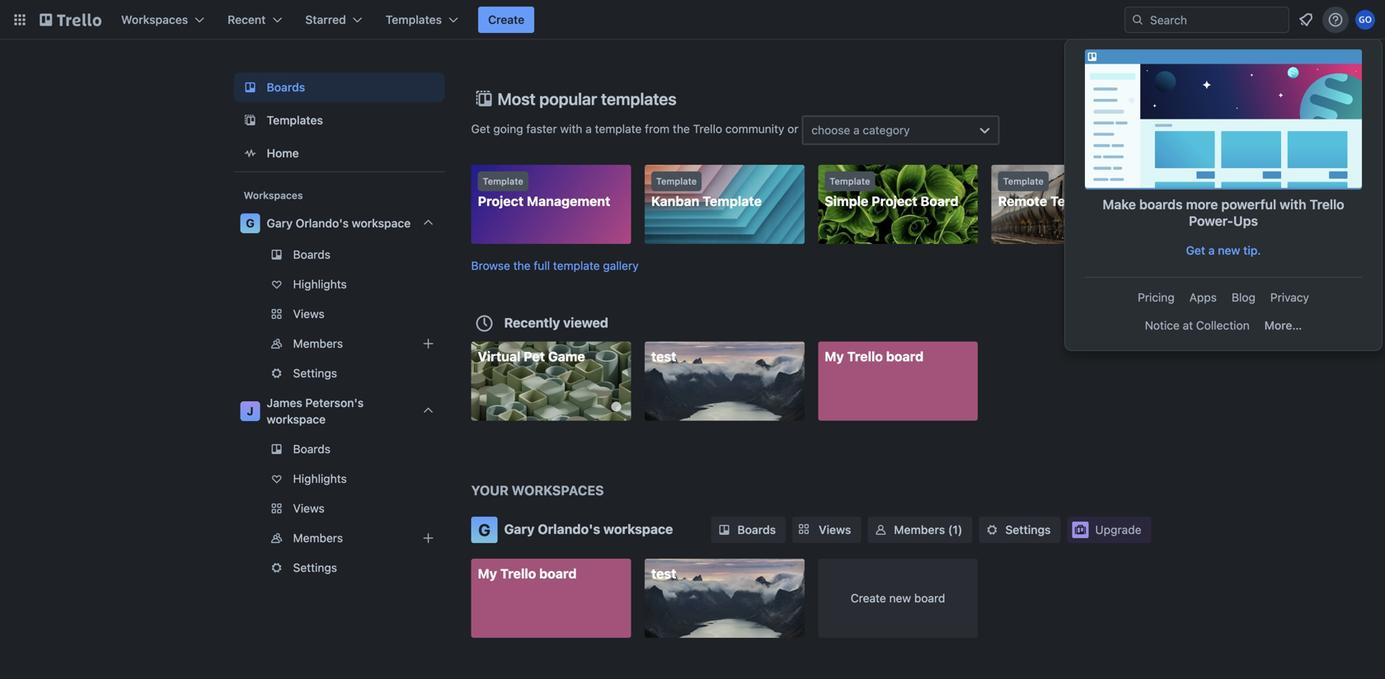 Task type: locate. For each thing, give the bounding box(es) containing it.
1 vertical spatial settings
[[1005, 523, 1051, 537]]

1 horizontal spatial new
[[1218, 244, 1240, 257]]

a
[[586, 122, 592, 136], [853, 123, 860, 137], [1208, 244, 1215, 257]]

0 horizontal spatial my trello board
[[478, 566, 577, 582]]

there is new activity on this board. image
[[611, 402, 621, 412]]

workspaces
[[121, 13, 188, 26], [244, 190, 303, 201]]

with
[[560, 122, 582, 136], [1280, 197, 1306, 212]]

template inside template remote team hub
[[1003, 176, 1044, 187]]

0 horizontal spatial gary
[[267, 216, 293, 230]]

1 vertical spatial my trello board
[[478, 566, 577, 582]]

with inside make boards more powerful with trello power-ups
[[1280, 197, 1306, 212]]

test link for gary orlando's workspace
[[645, 559, 804, 638]]

template inside the template simple project board
[[830, 176, 870, 187]]

a inside button
[[1208, 244, 1215, 257]]

add image
[[418, 334, 438, 354], [418, 528, 438, 548]]

0 vertical spatial test link
[[645, 342, 804, 421]]

1 vertical spatial the
[[513, 259, 531, 272]]

orlando's down workspaces
[[538, 521, 600, 537]]

0 horizontal spatial my
[[478, 566, 497, 582]]

gary orlando (garyorlando) image
[[1355, 10, 1375, 30]]

template inside template project management
[[483, 176, 523, 187]]

g down home image
[[246, 216, 255, 230]]

test link
[[645, 342, 804, 421], [645, 559, 804, 638]]

1 horizontal spatial with
[[1280, 197, 1306, 212]]

template remote team hub
[[998, 176, 1114, 209]]

popular
[[539, 89, 597, 108]]

0 horizontal spatial g
[[246, 216, 255, 230]]

1 horizontal spatial a
[[853, 123, 860, 137]]

2 horizontal spatial a
[[1208, 244, 1215, 257]]

create inside 'button'
[[488, 13, 524, 26]]

gary orlando's workspace
[[267, 216, 411, 230], [504, 521, 673, 537]]

game
[[548, 349, 585, 364]]

0 vertical spatial my
[[825, 349, 844, 364]]

0 vertical spatial settings link
[[234, 360, 445, 387]]

1 vertical spatial get
[[1186, 244, 1205, 257]]

templates
[[386, 13, 442, 26], [267, 113, 323, 127]]

test for gary orlando's workspace
[[651, 566, 676, 582]]

3 sm image from the left
[[984, 522, 1000, 538]]

template for project
[[483, 176, 523, 187]]

tip.
[[1243, 244, 1261, 257]]

2 vertical spatial settings link
[[234, 555, 445, 581]]

trello
[[693, 122, 722, 136], [1310, 197, 1344, 212], [847, 349, 883, 364], [500, 566, 536, 582]]

primary element
[[0, 0, 1385, 40]]

0 vertical spatial members link
[[234, 331, 445, 357]]

1 horizontal spatial my trello board link
[[818, 342, 978, 421]]

add image for gary orlando's workspace
[[418, 334, 438, 354]]

kanban
[[651, 193, 699, 209]]

views for orlando's
[[293, 307, 325, 321]]

1 vertical spatial create
[[851, 592, 886, 605]]

test
[[651, 349, 676, 364], [651, 566, 676, 582]]

0 horizontal spatial orlando's
[[296, 216, 349, 230]]

highlights link for orlando's
[[234, 271, 445, 298]]

ups
[[1233, 213, 1258, 229]]

settings for james peterson's workspace
[[293, 561, 337, 575]]

the right from
[[673, 122, 690, 136]]

0 horizontal spatial create
[[488, 13, 524, 26]]

1 horizontal spatial workspaces
[[244, 190, 303, 201]]

pricing link
[[1131, 284, 1181, 311]]

1 vertical spatial views
[[293, 502, 325, 515]]

home link
[[234, 139, 445, 168]]

0 horizontal spatial workspaces
[[121, 13, 188, 26]]

make boards more powerful with trello power-ups
[[1103, 197, 1344, 229]]

a down power-
[[1208, 244, 1215, 257]]

1 highlights link from the top
[[234, 271, 445, 298]]

get going faster with a template from the trello community or
[[471, 122, 802, 136]]

blog link
[[1225, 284, 1262, 311]]

template simple project board
[[825, 176, 959, 209]]

make
[[1103, 197, 1136, 212]]

0 vertical spatial templates
[[386, 13, 442, 26]]

0 horizontal spatial workspace
[[267, 413, 326, 426]]

0 vertical spatial the
[[673, 122, 690, 136]]

members for james peterson's workspace
[[293, 531, 343, 545]]

simple
[[825, 193, 868, 209]]

1 vertical spatial workspaces
[[244, 190, 303, 201]]

0 vertical spatial highlights link
[[234, 271, 445, 298]]

workspace
[[352, 216, 411, 230], [267, 413, 326, 426], [603, 521, 673, 537]]

create new board
[[851, 592, 945, 605]]

template right full
[[553, 259, 600, 272]]

0 vertical spatial highlights
[[293, 277, 347, 291]]

create
[[488, 13, 524, 26], [851, 592, 886, 605]]

get a new tip. button
[[1085, 237, 1362, 264]]

1 vertical spatial add image
[[418, 528, 438, 548]]

2 add image from the top
[[418, 528, 438, 548]]

1 vertical spatial g
[[478, 520, 490, 540]]

0 vertical spatial views
[[293, 307, 325, 321]]

2 vertical spatial workspace
[[603, 521, 673, 537]]

1 vertical spatial my
[[478, 566, 497, 582]]

2 test from the top
[[651, 566, 676, 582]]

1 vertical spatial board
[[539, 566, 577, 582]]

template right kanban
[[703, 193, 762, 209]]

board
[[886, 349, 924, 364], [539, 566, 577, 582], [914, 592, 945, 605]]

project inside the template simple project board
[[872, 193, 917, 209]]

template up kanban
[[656, 176, 697, 187]]

category
[[863, 123, 910, 137]]

highlights for orlando's
[[293, 277, 347, 291]]

gary orlando's workspace down the home link
[[267, 216, 411, 230]]

0 vertical spatial with
[[560, 122, 582, 136]]

search image
[[1131, 13, 1144, 26]]

1 add image from the top
[[418, 334, 438, 354]]

virtual
[[478, 349, 521, 364]]

views for peterson's
[[293, 502, 325, 515]]

1 members link from the top
[[234, 331, 445, 357]]

gary down home on the left top
[[267, 216, 293, 230]]

pricing
[[1138, 291, 1175, 304]]

0 vertical spatial gary
[[267, 216, 293, 230]]

with right "faster"
[[560, 122, 582, 136]]

james peterson's workspace
[[267, 396, 364, 426]]

1 vertical spatial with
[[1280, 197, 1306, 212]]

gary down the your workspaces
[[504, 521, 535, 537]]

orlando's down the home link
[[296, 216, 349, 230]]

1 vertical spatial gary
[[504, 521, 535, 537]]

0 vertical spatial my trello board
[[825, 349, 924, 364]]

1 horizontal spatial gary orlando's workspace
[[504, 521, 673, 537]]

choose a category
[[811, 123, 910, 137]]

project left board
[[872, 193, 917, 209]]

highlights link
[[234, 271, 445, 298], [234, 466, 445, 492]]

get
[[471, 122, 490, 136], [1186, 244, 1205, 257]]

the left full
[[513, 259, 531, 272]]

template down templates
[[595, 122, 642, 136]]

gary orlando's workspace down workspaces
[[504, 521, 673, 537]]

0 vertical spatial test
[[651, 349, 676, 364]]

your workspaces
[[471, 483, 604, 498]]

workspaces inside dropdown button
[[121, 13, 188, 26]]

0 horizontal spatial new
[[889, 592, 911, 605]]

views link
[[234, 301, 445, 327], [234, 495, 445, 522], [792, 517, 861, 543]]

sm image
[[716, 522, 733, 538], [873, 522, 889, 538], [984, 522, 1000, 538]]

1 horizontal spatial my trello board
[[825, 349, 924, 364]]

at
[[1183, 319, 1193, 332]]

1 project from the left
[[478, 193, 524, 209]]

board for 'my trello board' "link" to the bottom
[[539, 566, 577, 582]]

2 vertical spatial settings
[[293, 561, 337, 575]]

1 vertical spatial templates
[[267, 113, 323, 127]]

1 highlights from the top
[[293, 277, 347, 291]]

1 vertical spatial members link
[[234, 525, 445, 552]]

templates right starred popup button
[[386, 13, 442, 26]]

faster
[[526, 122, 557, 136]]

1 vertical spatial my trello board link
[[471, 559, 631, 638]]

0 vertical spatial create
[[488, 13, 524, 26]]

get left going
[[471, 122, 490, 136]]

the
[[673, 122, 690, 136], [513, 259, 531, 272]]

2 horizontal spatial sm image
[[984, 522, 1000, 538]]

0 vertical spatial gary orlando's workspace
[[267, 216, 411, 230]]

2 test link from the top
[[645, 559, 804, 638]]

1 horizontal spatial project
[[872, 193, 917, 209]]

blog
[[1232, 291, 1255, 304]]

0 horizontal spatial get
[[471, 122, 490, 136]]

2 highlights link from the top
[[234, 466, 445, 492]]

1 horizontal spatial sm image
[[873, 522, 889, 538]]

1 vertical spatial gary orlando's workspace
[[504, 521, 673, 537]]

new left tip.
[[1218, 244, 1240, 257]]

a down most popular templates
[[586, 122, 592, 136]]

0 vertical spatial workspace
[[352, 216, 411, 230]]

0 vertical spatial get
[[471, 122, 490, 136]]

1 vertical spatial highlights link
[[234, 466, 445, 492]]

get down power-
[[1186, 244, 1205, 257]]

1 horizontal spatial templates
[[386, 13, 442, 26]]

get inside button
[[1186, 244, 1205, 257]]

1 horizontal spatial my
[[825, 349, 844, 364]]

project up "browse"
[[478, 193, 524, 209]]

power-
[[1189, 213, 1233, 229]]

get for get going faster with a template from the trello community or
[[471, 122, 490, 136]]

recently
[[504, 315, 560, 331]]

my
[[825, 349, 844, 364], [478, 566, 497, 582]]

recent
[[228, 13, 266, 26]]

0 horizontal spatial project
[[478, 193, 524, 209]]

a for choose a category
[[853, 123, 860, 137]]

1 horizontal spatial get
[[1186, 244, 1205, 257]]

template
[[595, 122, 642, 136], [553, 259, 600, 272]]

g down your
[[478, 520, 490, 540]]

members
[[293, 337, 343, 350], [894, 523, 945, 537], [293, 531, 343, 545]]

1 vertical spatial workspace
[[267, 413, 326, 426]]

templates button
[[376, 7, 468, 33]]

gary
[[267, 216, 293, 230], [504, 521, 535, 537]]

(1)
[[948, 523, 962, 537]]

0 vertical spatial new
[[1218, 244, 1240, 257]]

my trello board
[[825, 349, 924, 364], [478, 566, 577, 582]]

workspaces button
[[111, 7, 214, 33]]

browse the full template gallery
[[471, 259, 639, 272]]

2 vertical spatial board
[[914, 592, 945, 605]]

project
[[478, 193, 524, 209], [872, 193, 917, 209]]

0 vertical spatial add image
[[418, 334, 438, 354]]

g
[[246, 216, 255, 230], [478, 520, 490, 540]]

template for simple
[[830, 176, 870, 187]]

views
[[293, 307, 325, 321], [293, 502, 325, 515], [819, 523, 851, 537]]

template up remote
[[1003, 176, 1044, 187]]

1 horizontal spatial create
[[851, 592, 886, 605]]

1 vertical spatial test link
[[645, 559, 804, 638]]

2 members link from the top
[[234, 525, 445, 552]]

settings link
[[234, 360, 445, 387], [979, 517, 1061, 543], [234, 555, 445, 581]]

boards
[[267, 80, 305, 94], [293, 248, 330, 261], [293, 442, 330, 456], [737, 523, 776, 537]]

1 vertical spatial orlando's
[[538, 521, 600, 537]]

my trello board for the topmost 'my trello board' "link"
[[825, 349, 924, 364]]

0 notifications image
[[1296, 10, 1316, 30]]

pet
[[524, 349, 545, 364]]

0 horizontal spatial my trello board link
[[471, 559, 631, 638]]

0 vertical spatial board
[[886, 349, 924, 364]]

0 horizontal spatial gary orlando's workspace
[[267, 216, 411, 230]]

1 test from the top
[[651, 349, 676, 364]]

template up simple
[[830, 176, 870, 187]]

a right choose at the right of the page
[[853, 123, 860, 137]]

browse the full template gallery link
[[471, 259, 639, 272]]

0 horizontal spatial sm image
[[716, 522, 733, 538]]

peterson's
[[305, 396, 364, 410]]

1 horizontal spatial orlando's
[[538, 521, 600, 537]]

template for remote
[[1003, 176, 1044, 187]]

1 test link from the top
[[645, 342, 804, 421]]

virtual pet game
[[478, 349, 585, 364]]

2 highlights from the top
[[293, 472, 347, 486]]

with right 'powerful'
[[1280, 197, 1306, 212]]

2 horizontal spatial workspace
[[603, 521, 673, 537]]

highlights
[[293, 277, 347, 291], [293, 472, 347, 486]]

0 vertical spatial settings
[[293, 366, 337, 380]]

1 vertical spatial highlights
[[293, 472, 347, 486]]

template down going
[[483, 176, 523, 187]]

orlando's
[[296, 216, 349, 230], [538, 521, 600, 537]]

1 vertical spatial test
[[651, 566, 676, 582]]

0 vertical spatial orlando's
[[296, 216, 349, 230]]

templates up home on the left top
[[267, 113, 323, 127]]

highlights for peterson's
[[293, 472, 347, 486]]

my for the topmost 'my trello board' "link"
[[825, 349, 844, 364]]

1 vertical spatial new
[[889, 592, 911, 605]]

new inside "get a new tip." button
[[1218, 244, 1240, 257]]

members link for peterson's
[[234, 525, 445, 552]]

2 project from the left
[[872, 193, 917, 209]]

members link
[[234, 331, 445, 357], [234, 525, 445, 552]]

new
[[1218, 244, 1240, 257], [889, 592, 911, 605]]

1 sm image from the left
[[716, 522, 733, 538]]

board for the topmost 'my trello board' "link"
[[886, 349, 924, 364]]

choose
[[811, 123, 850, 137]]

new down members (1) on the right bottom
[[889, 592, 911, 605]]

template kanban template
[[651, 176, 762, 209]]

views link for orlando's
[[234, 301, 445, 327]]

0 vertical spatial workspaces
[[121, 13, 188, 26]]



Task type: describe. For each thing, give the bounding box(es) containing it.
privacy link
[[1264, 284, 1316, 311]]

test for recently viewed
[[651, 349, 676, 364]]

get a new tip.
[[1186, 244, 1261, 257]]

1 horizontal spatial gary
[[504, 521, 535, 537]]

1 vertical spatial settings link
[[979, 517, 1061, 543]]

more
[[1186, 197, 1218, 212]]

project inside template project management
[[478, 193, 524, 209]]

test link for recently viewed
[[645, 342, 804, 421]]

recently viewed
[[504, 315, 608, 331]]

get for get a new tip.
[[1186, 244, 1205, 257]]

powerful
[[1221, 197, 1276, 212]]

template for kanban
[[656, 176, 697, 187]]

settings link for peterson's
[[234, 555, 445, 581]]

upgrade button
[[1067, 517, 1151, 543]]

starred button
[[295, 7, 372, 33]]

or
[[787, 122, 798, 136]]

apps
[[1189, 291, 1217, 304]]

1 horizontal spatial g
[[478, 520, 490, 540]]

0 horizontal spatial a
[[586, 122, 592, 136]]

1 horizontal spatial the
[[673, 122, 690, 136]]

notice
[[1145, 319, 1180, 332]]

0 vertical spatial my trello board link
[[818, 342, 978, 421]]

0 horizontal spatial the
[[513, 259, 531, 272]]

community
[[725, 122, 784, 136]]

virtual pet game link
[[471, 342, 631, 421]]

more… button
[[1258, 312, 1309, 339]]

browse
[[471, 259, 510, 272]]

template board image
[[240, 110, 260, 130]]

j
[[247, 404, 254, 418]]

make boards more powerful with trello power-ups link
[[1085, 49, 1362, 236]]

collection
[[1196, 319, 1250, 332]]

1 vertical spatial template
[[553, 259, 600, 272]]

workspaces
[[512, 483, 604, 498]]

my trello board for 'my trello board' "link" to the bottom
[[478, 566, 577, 582]]

a for get a new tip.
[[1208, 244, 1215, 257]]

0 vertical spatial template
[[595, 122, 642, 136]]

james
[[267, 396, 302, 410]]

templates link
[[234, 106, 445, 135]]

home image
[[240, 143, 260, 163]]

create for create new board
[[851, 592, 886, 605]]

workspace inside james peterson's workspace
[[267, 413, 326, 426]]

sm image for settings
[[984, 522, 1000, 538]]

trello inside make boards more powerful with trello power-ups
[[1310, 197, 1344, 212]]

management
[[527, 193, 610, 209]]

Search field
[[1144, 7, 1289, 32]]

back to home image
[[40, 7, 101, 33]]

starred
[[305, 13, 346, 26]]

templates inside 'dropdown button'
[[386, 13, 442, 26]]

viewed
[[563, 315, 608, 331]]

privacy
[[1270, 291, 1309, 304]]

boards
[[1139, 197, 1183, 212]]

your
[[471, 483, 508, 498]]

1 horizontal spatial workspace
[[352, 216, 411, 230]]

recent button
[[218, 7, 292, 33]]

members link for orlando's
[[234, 331, 445, 357]]

remote
[[998, 193, 1047, 209]]

open information menu image
[[1327, 12, 1344, 28]]

0 horizontal spatial with
[[560, 122, 582, 136]]

my for 'my trello board' "link" to the bottom
[[478, 566, 497, 582]]

0 horizontal spatial templates
[[267, 113, 323, 127]]

hub
[[1088, 193, 1114, 209]]

template project management
[[478, 176, 610, 209]]

home
[[267, 146, 299, 160]]

gallery
[[603, 259, 639, 272]]

full
[[534, 259, 550, 272]]

upgrade
[[1095, 523, 1141, 537]]

create button
[[478, 7, 534, 33]]

templates
[[601, 89, 677, 108]]

board
[[921, 193, 959, 209]]

board image
[[240, 77, 260, 97]]

members (1)
[[894, 523, 962, 537]]

create for create
[[488, 13, 524, 26]]

more…
[[1264, 319, 1302, 332]]

highlights link for peterson's
[[234, 466, 445, 492]]

apps link
[[1183, 284, 1223, 311]]

team
[[1050, 193, 1085, 209]]

notice at collection
[[1145, 319, 1250, 332]]

going
[[493, 122, 523, 136]]

sm image for boards
[[716, 522, 733, 538]]

2 vertical spatial views
[[819, 523, 851, 537]]

views link for peterson's
[[234, 495, 445, 522]]

2 sm image from the left
[[873, 522, 889, 538]]

members for gary orlando's workspace
[[293, 337, 343, 350]]

settings link for orlando's
[[234, 360, 445, 387]]

from
[[645, 122, 670, 136]]

settings for gary orlando's workspace
[[293, 366, 337, 380]]

notice at collection link
[[1138, 312, 1256, 339]]

most
[[498, 89, 536, 108]]

add image for james peterson's workspace
[[418, 528, 438, 548]]

0 vertical spatial g
[[246, 216, 255, 230]]

most popular templates
[[498, 89, 677, 108]]



Task type: vqa. For each thing, say whether or not it's contained in the screenshot.
'Maintain'
no



